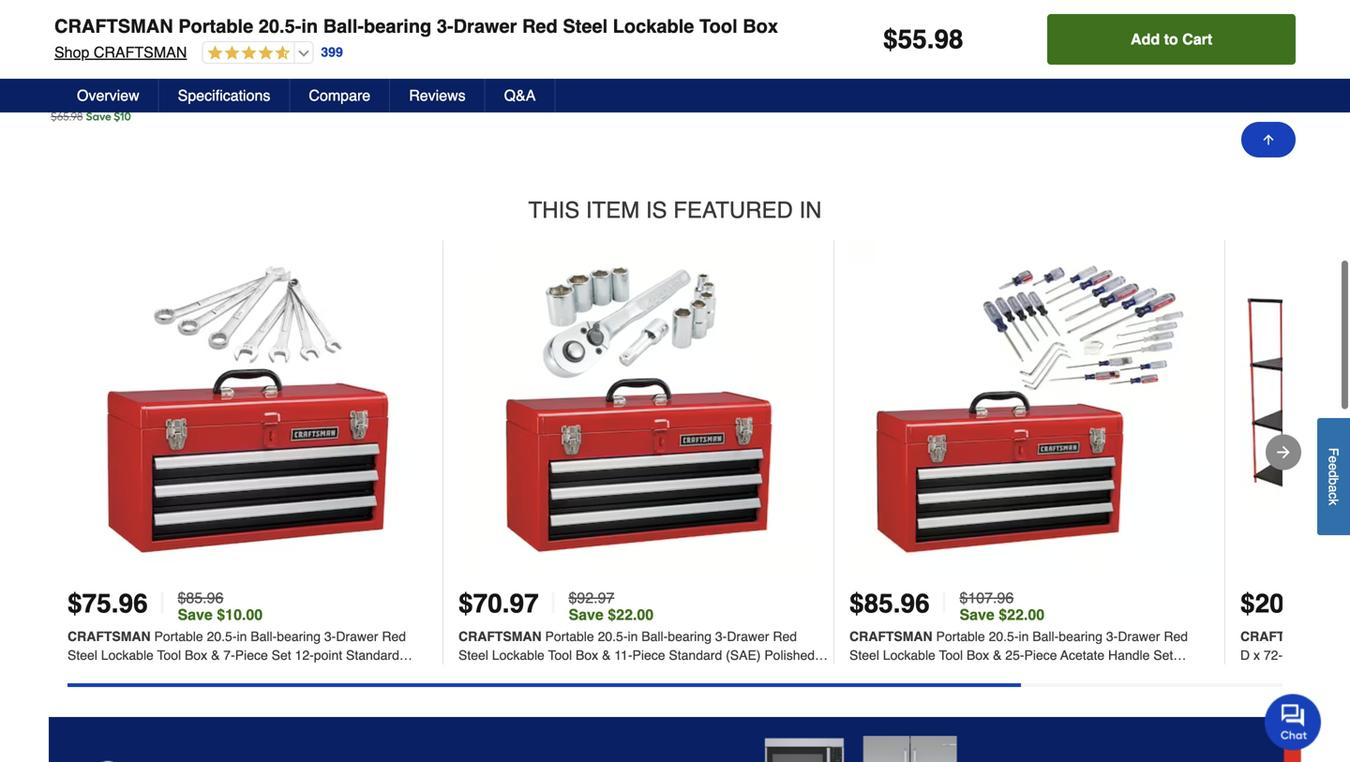 Task type: vqa. For each thing, say whether or not it's contained in the screenshot.


Task type: locate. For each thing, give the bounding box(es) containing it.
standard
[[346, 648, 399, 663], [669, 648, 722, 663], [106, 667, 160, 682]]

2 horizontal spatial standard
[[669, 648, 722, 663]]

portable 20.5-in ball-bearing 3-drawer red steel lockable tool box & 25-piece acetate handle set screwdriver set
[[850, 629, 1188, 682]]

drawer inside portable 20.5-in ball-bearing 3-drawer red steel lockable tool box & 11-piece standard (sae) polished chrome mechanics tool set (1/4-in)
[[727, 629, 770, 644]]

1 piece from the left
[[235, 648, 268, 663]]

& inside portable 20.5-in ball-bearing 3-drawer red steel lockable tool box & 11-piece standard (sae) polished chrome mechanics tool set (1/4-in)
[[602, 648, 611, 663]]

55 .98
[[57, 80, 96, 107]]

ball- for $ 85 . 96
[[1033, 629, 1059, 644]]

standard left combination
[[106, 667, 160, 682]]

$22.00 up portable 20.5-in ball-bearing 3-drawer red steel lockable tool box & 11-piece standard (sae) polished chrome mechanics tool set (1/4-in)
[[608, 606, 654, 624]]

.98
[[82, 83, 96, 96], [329, 83, 343, 96]]

slip
[[653, 14, 674, 30]]

this item is featured in
[[529, 197, 822, 223]]

97
[[510, 589, 539, 619]]

| left the $85.96
[[159, 587, 166, 620]]

ball- inside portable 20.5-in ball-bearing 3-drawer red steel lockable tool box & 25-piece acetate handle set screwdriver set
[[1033, 629, 1059, 644]]

red
[[522, 15, 558, 37], [158, 33, 181, 49], [382, 629, 406, 644], [773, 629, 797, 644], [1164, 629, 1188, 644]]

add to cart button
[[1048, 14, 1296, 65]]

piece up (1/4-
[[633, 648, 665, 663]]

scrollbar
[[68, 684, 1021, 687]]

1 horizontal spatial liner
[[679, 33, 708, 49]]

3 | from the left
[[941, 587, 949, 620]]

3- for $ 70 . 97
[[716, 629, 727, 644]]

ball-
[[227, 14, 253, 30], [323, 15, 364, 37], [251, 629, 277, 644], [642, 629, 668, 644], [1033, 629, 1059, 644]]

lockable inside portable 20.5-in ball-bearing 3-drawer red steel lockable tool box & 25-piece acetate handle set screwdriver set
[[883, 648, 936, 663]]

in down large
[[864, 33, 874, 49]]

&
[[211, 648, 220, 663], [602, 648, 611, 663], [993, 648, 1002, 663]]

non-slip foam drawer liner 1 drawer liner roll
[[544, 14, 732, 49]]

$ 75 . 96
[[68, 589, 148, 619]]

save $22.00 for 97
[[569, 606, 654, 624]]

box right roll
[[743, 15, 779, 37]]

tool inside portable 20.5-in ball- bearing 3-drawer red steel lockable tool box
[[107, 51, 132, 67]]

chrome
[[459, 667, 505, 682]]

piece inside portable 20.5-in ball-bearing 3-drawer red steel lockable tool box & 11-piece standard (sae) polished chrome mechanics tool set (1/4-in)
[[633, 648, 665, 663]]

in inside portable 20.5-in ball- bearing 3-drawer red steel lockable tool box
[[214, 14, 224, 30]]

2 e from the top
[[1327, 463, 1342, 471]]

(sae) left polished
[[726, 648, 761, 663]]

steel inside portable 20.5-in ball-bearing 3-drawer red steel lockable tool box & 7-piece set 12-point standard (sae) standard combination wrench set
[[68, 648, 97, 663]]

liner down foam
[[679, 33, 708, 49]]

ball- inside portable 20.5-in ball- bearing 3-drawer red steel lockable tool box
[[227, 14, 253, 30]]

.98 down parts on the left top of page
[[329, 83, 343, 96]]

save left $10.00
[[178, 606, 213, 624]]

drawer up overview
[[112, 33, 155, 49]]

$85.96
[[178, 589, 224, 607]]

. right large
[[927, 24, 935, 54]]

in for portable 20.5-in ball-bearing 3-drawer red steel lockable tool box & 25-piece acetate handle set screwdriver set
[[1019, 629, 1029, 644]]

drawer inside portable 20.5-in ball-bearing 3-drawer red steel lockable tool box & 25-piece acetate handle set screwdriver set
[[1118, 629, 1161, 644]]

lockable inside portable 20.5-in ball-bearing 3-drawer red steel lockable tool box & 11-piece standard (sae) polished chrome mechanics tool set (1/4-in)
[[492, 648, 545, 663]]

3- inside portable 20.5-in ball-bearing 3-drawer red steel lockable tool box & 7-piece set 12-point standard (sae) standard combination wrench set
[[324, 629, 336, 644]]

in inside portable 20.5-in ball-bearing 3-drawer red steel lockable tool box & 7-piece set 12-point standard (sae) standard combination wrench set
[[237, 629, 247, 644]]

set right screwdriver
[[923, 667, 942, 682]]

1 .98 from the left
[[82, 83, 96, 96]]

. left the $85.96
[[111, 589, 119, 619]]

in up small
[[301, 15, 318, 37]]

25 .98
[[304, 80, 343, 107]]

96 for $ 75 . 96
[[119, 589, 148, 619]]

bearing inside portable 20.5-in ball-bearing 3-drawer red steel lockable tool box & 11-piece standard (sae) polished chrome mechanics tool set (1/4-in)
[[668, 629, 712, 644]]

arrow right image
[[1275, 443, 1293, 462]]

2 96 from the left
[[901, 589, 930, 619]]

q&a button
[[486, 79, 556, 113]]

portable up combination
[[154, 629, 203, 644]]

craftsman inside 20 list item
[[544, 14, 622, 30]]

compartment
[[360, 33, 446, 49]]

save $22.00 up 11-
[[569, 606, 654, 624]]

0 horizontal spatial save $22.00
[[569, 606, 654, 624]]

1 horizontal spatial $22.00
[[999, 606, 1045, 624]]

1 horizontal spatial &
[[602, 648, 611, 663]]

1 horizontal spatial standard
[[346, 648, 399, 663]]

craftsman up "10-"
[[298, 14, 375, 30]]

box inside portable 20.5-in ball-bearing 3-drawer red steel lockable tool box & 11-piece standard (sae) polished chrome mechanics tool set (1/4-in)
[[576, 648, 599, 663]]

2 & from the left
[[602, 648, 611, 663]]

cart
[[1183, 30, 1213, 48]]

red inside portable 20.5-in ball-bearing 3-drawer red steel lockable tool box & 25-piece acetate handle set screwdriver set
[[1164, 629, 1188, 644]]

steel down 75
[[68, 648, 97, 663]]

steel inside portable 20.5-in ball-bearing 3-drawer red steel lockable tool box & 11-piece standard (sae) polished chrome mechanics tool set (1/4-in)
[[459, 648, 489, 663]]

0 horizontal spatial piece
[[235, 648, 268, 663]]

piece up wrench
[[235, 648, 268, 663]]

save $22.00 up 25-
[[960, 606, 1045, 624]]

0 horizontal spatial (sae)
[[68, 667, 103, 682]]

20.5- inside portable 20.5-in ball-bearing 3-drawer red steel lockable tool box & 25-piece acetate handle set screwdriver set
[[989, 629, 1019, 644]]

piece inside portable 20.5-in ball-bearing 3-drawer red steel lockable tool box & 25-piece acetate handle set screwdriver set
[[1025, 648, 1058, 663]]

$22.00
[[608, 606, 654, 624], [999, 606, 1045, 624]]

standard inside portable 20.5-in ball-bearing 3-drawer red steel lockable tool box & 11-piece standard (sae) polished chrome mechanics tool set (1/4-in)
[[669, 648, 722, 663]]

. up chrome
[[502, 589, 510, 619]]

ball- inside portable 20.5-in ball-bearing 3-drawer red steel lockable tool box & 7-piece set 12-point standard (sae) standard combination wrench set
[[251, 629, 277, 644]]

bearing
[[364, 15, 432, 37], [51, 33, 97, 49], [277, 629, 321, 644], [668, 629, 712, 644], [1059, 629, 1103, 644]]

overview button
[[58, 79, 159, 113]]

craftsman down 204
[[1241, 629, 1324, 644]]

1 horizontal spatial piece
[[633, 648, 665, 663]]

2 .98 from the left
[[329, 83, 343, 96]]

|
[[159, 587, 166, 620], [550, 587, 558, 620], [941, 587, 949, 620]]

tool right mechanics
[[575, 667, 599, 682]]

steel inside portable 20.5-in ball-bearing 3-drawer red steel lockable tool box & 25-piece acetate handle set screwdriver set
[[850, 648, 880, 663]]

acetate
[[1061, 648, 1105, 663]]

f e e d b a c k button
[[1318, 418, 1351, 535]]

e
[[1327, 456, 1342, 463], [1327, 463, 1342, 471]]

in up 4.6 stars image
[[214, 14, 224, 30]]

box up combination
[[185, 648, 207, 663]]

box inside portable 20.5-in ball-bearing 3-drawer red steel lockable tool box & 7-piece set 12-point standard (sae) standard combination wrench set
[[185, 648, 207, 663]]

(sae)
[[726, 648, 761, 663], [68, 667, 103, 682]]

0 horizontal spatial 96
[[119, 589, 148, 619]]

craftsman
[[51, 14, 128, 30], [298, 14, 375, 30], [544, 14, 622, 30], [54, 15, 173, 37], [94, 44, 187, 61], [68, 629, 151, 644], [459, 629, 542, 644], [850, 629, 933, 644], [1241, 629, 1324, 644]]

set down 11-
[[603, 667, 623, 682]]

& inside portable 20.5-in ball-bearing 3-drawer red steel lockable tool box & 7-piece set 12-point standard (sae) standard combination wrench set
[[211, 648, 220, 663]]

.98 for 25
[[329, 83, 343, 96]]

drawer up handle
[[1118, 629, 1161, 644]]

1 horizontal spatial save $22.00
[[960, 606, 1045, 624]]

| left $107.96
[[941, 587, 949, 620]]

1 horizontal spatial 96
[[901, 589, 930, 619]]

save up portable 20.5-in ball-bearing 3-drawer red steel lockable tool box & 25-piece acetate handle set screwdriver set
[[960, 606, 995, 624]]

in inside portable 20.5-in ball-bearing 3-drawer red steel lockable tool box & 25-piece acetate handle set screwdriver set
[[1019, 629, 1029, 644]]

drawer up point
[[336, 629, 378, 644]]

1 | from the left
[[159, 587, 166, 620]]

craftsman down $ 75 . 96 on the bottom left
[[68, 629, 151, 644]]

.98 inside 55 .98
[[82, 83, 96, 96]]

1 save $22.00 from the left
[[569, 606, 654, 624]]

0 vertical spatial (sae)
[[726, 648, 761, 663]]

3 & from the left
[[993, 648, 1002, 663]]

save for $ 75 . 96
[[178, 606, 213, 624]]

box inside portable 20.5-in ball- bearing 3-drawer red steel lockable tool box
[[135, 51, 156, 67]]

ball- inside portable 20.5-in ball-bearing 3-drawer red steel lockable tool box & 11-piece standard (sae) polished chrome mechanics tool set (1/4-in)
[[642, 629, 668, 644]]

3- for $ 85 . 96
[[1107, 629, 1118, 644]]

save right "97"
[[569, 606, 604, 624]]

versastack
[[378, 14, 456, 30]]

drawer for portable 20.5-in ball-bearing 3-drawer red steel lockable tool box & 11-piece standard (sae) polished chrome mechanics tool set (1/4-in)
[[727, 629, 770, 644]]

portable 20.5-in ball-bearing 3-drawer red steel lockable tool box & 7-piece set 12-point standard (sae) standard combination wrench set
[[68, 629, 406, 682]]

3 piece from the left
[[1025, 648, 1058, 663]]

drawer down slip
[[632, 33, 676, 49]]

. up screwdriver
[[894, 589, 901, 619]]

tool left 25-
[[939, 648, 963, 663]]

(sae) down 75
[[68, 667, 103, 682]]

c
[[1327, 493, 1342, 499]]

portable inside portable 20.5-in ball-bearing 3-drawer red steel lockable tool box & 25-piece acetate handle set screwdriver set
[[937, 629, 985, 644]]

tool inside large black polyester 16-in tool tote
[[878, 33, 902, 49]]

box up the "overview" button
[[135, 51, 156, 67]]

| right "97"
[[550, 587, 558, 620]]

3- inside portable 20.5-in ball-bearing 3-drawer red steel lockable tool box & 25-piece acetate handle set screwdriver set
[[1107, 629, 1118, 644]]

96 right 85
[[901, 589, 930, 619]]

save $22.00 for 96
[[960, 606, 1045, 624]]

craftsman up shop
[[51, 14, 128, 30]]

2 $22.00 from the left
[[999, 606, 1045, 624]]

tool down large
[[878, 33, 902, 49]]

red inside portable 20.5-in ball-bearing 3-drawer red steel lockable tool box & 7-piece set 12-point standard (sae) standard combination wrench set
[[382, 629, 406, 644]]

polyester
[[791, 33, 845, 49]]

20.5- inside portable 20.5-in ball-bearing 3-drawer red steel lockable tool box & 11-piece standard (sae) polished chrome mechanics tool set (1/4-in)
[[598, 629, 628, 644]]

& left 25-
[[993, 648, 1002, 663]]

save down overview
[[86, 110, 111, 123]]

$ for $ 55 . 98
[[884, 24, 898, 54]]

20.5- inside portable 20.5-in ball-bearing 3-drawer red steel lockable tool box & 7-piece set 12-point standard (sae) standard combination wrench set
[[207, 629, 237, 644]]

2 horizontal spatial &
[[993, 648, 1002, 663]]

tool up overview
[[107, 51, 132, 67]]

large
[[873, 14, 908, 30]]

drawer up polished
[[727, 629, 770, 644]]

set
[[272, 648, 291, 663], [1154, 648, 1174, 663], [289, 667, 309, 682], [603, 667, 623, 682], [923, 667, 942, 682]]

portable down $92.97
[[545, 629, 594, 644]]

98
[[935, 24, 964, 54]]

set down 12-
[[289, 667, 309, 682]]

$ for $ 204
[[1241, 589, 1256, 619]]

bearing for $ 70 . 97
[[668, 629, 712, 644]]

is
[[646, 197, 667, 223]]

shop craftsman
[[54, 44, 187, 61]]

advertisement region
[[49, 717, 1302, 763]]

0 horizontal spatial liner
[[591, 33, 621, 49]]

1 horizontal spatial (sae)
[[726, 648, 761, 663]]

1 e from the top
[[1327, 456, 1342, 463]]

in up 11-
[[628, 629, 638, 644]]

chat invite button image
[[1265, 694, 1323, 751]]

20.5-
[[184, 14, 214, 30], [259, 15, 301, 37], [207, 629, 237, 644], [598, 629, 628, 644], [989, 629, 1019, 644]]

| for $ 75 . 96
[[159, 587, 166, 620]]

box left 11-
[[576, 648, 599, 663]]

.98 inside the 25 .98
[[329, 83, 343, 96]]

2 horizontal spatial |
[[941, 587, 949, 620]]

0 horizontal spatial |
[[159, 587, 166, 620]]

portable 20.5-in ball-bearing 3-drawer red steel lockable tool box & 25-piece acetate handle set screwdriver set image
[[850, 240, 1225, 578]]

standard right point
[[346, 648, 399, 663]]

mechanics
[[509, 667, 572, 682]]

1 & from the left
[[211, 648, 220, 663]]

box inside portable 20.5-in ball-bearing 3-drawer red steel lockable tool box & 25-piece acetate handle set screwdriver set
[[967, 648, 990, 663]]

shop
[[54, 44, 89, 61]]

liner left 1
[[591, 33, 621, 49]]

55
[[898, 24, 927, 54], [57, 80, 82, 107]]

3- inside portable 20.5-in ball-bearing 3-drawer red steel lockable tool box & 11-piece standard (sae) polished chrome mechanics tool set (1/4-in)
[[716, 629, 727, 644]]

drawer for portable 20.5-in ball- bearing 3-drawer red steel lockable tool box
[[112, 33, 155, 49]]

& left 11-
[[602, 648, 611, 663]]

e up d
[[1327, 456, 1342, 463]]

20.5- inside portable 20.5-in ball- bearing 3-drawer red steel lockable tool box
[[184, 14, 214, 30]]

featured
[[674, 197, 793, 223]]

piece left acetate
[[1025, 648, 1058, 663]]

craftsman left non-
[[544, 14, 622, 30]]

1 horizontal spatial |
[[550, 587, 558, 620]]

piece
[[235, 648, 268, 663], [633, 648, 665, 663], [1025, 648, 1058, 663]]

k
[[1327, 499, 1342, 506]]

steel left 1
[[563, 15, 608, 37]]

0 horizontal spatial 55
[[57, 80, 82, 107]]

standard right 11-
[[669, 648, 722, 663]]

0 horizontal spatial .98
[[82, 83, 96, 96]]

portable 20.5-in ball-bearing 3-drawer red steel lockable tool box & 11-piece standard (sae) polished chrome mechanics tool set (1/4-in)
[[459, 629, 815, 682]]

portable up 4.6 stars image
[[178, 15, 253, 37]]

in down $10.00
[[237, 629, 247, 644]]

1 96 from the left
[[119, 589, 148, 619]]

1 horizontal spatial .98
[[329, 83, 343, 96]]

10
[[120, 110, 131, 123]]

portable inside portable 20.5-in ball-bearing 3-drawer red steel lockable tool box & 7-piece set 12-point standard (sae) standard combination wrench set
[[154, 629, 203, 644]]

ball- for $ 70 . 97
[[642, 629, 668, 644]]

11-
[[615, 648, 633, 663]]

to
[[1165, 30, 1179, 48]]

& left 7-
[[211, 648, 220, 663]]

arrow up image
[[1262, 132, 1277, 147]]

in for portable 20.5-in ball-bearing 3-drawer red steel lockable tool box & 7-piece set 12-point standard (sae) standard combination wrench set
[[237, 629, 247, 644]]

& inside portable 20.5-in ball-bearing 3-drawer red steel lockable tool box & 25-piece acetate handle set screwdriver set
[[993, 648, 1002, 663]]

0 horizontal spatial &
[[211, 648, 220, 663]]

f e e d b a c k
[[1327, 448, 1342, 506]]

& for $ 85 . 96
[[993, 648, 1002, 663]]

3-
[[437, 15, 454, 37], [101, 33, 112, 49], [324, 629, 336, 644], [716, 629, 727, 644], [1107, 629, 1118, 644]]

compare
[[309, 87, 371, 104]]

& for $ 70 . 97
[[602, 648, 611, 663]]

0 vertical spatial 55
[[898, 24, 927, 54]]

.98 up $65.98 save $ 10
[[82, 83, 96, 96]]

box left 25-
[[967, 648, 990, 663]]

portable inside portable 20.5-in ball-bearing 3-drawer red steel lockable tool box & 11-piece standard (sae) polished chrome mechanics tool set (1/4-in)
[[545, 629, 594, 644]]

steel up chrome
[[459, 648, 489, 663]]

2 | from the left
[[550, 587, 558, 620]]

bearing inside portable 20.5-in ball-bearing 3-drawer red steel lockable tool box & 25-piece acetate handle set screwdriver set
[[1059, 629, 1103, 644]]

96 right 75
[[119, 589, 148, 619]]

1
[[624, 33, 629, 49]]

steel up specifications at left
[[184, 33, 213, 49]]

1 $22.00 from the left
[[608, 606, 654, 624]]

drawer inside portable 20.5-in ball-bearing 3-drawer red steel lockable tool box & 7-piece set 12-point standard (sae) standard combination wrench set
[[336, 629, 378, 644]]

piece for $ 85 . 96
[[1025, 648, 1058, 663]]

portable up the shop craftsman
[[131, 14, 181, 30]]

$ inside $ 20
[[544, 83, 551, 96]]

polished
[[765, 648, 815, 663]]

25
[[304, 80, 329, 107]]

steel up screwdriver
[[850, 648, 880, 663]]

lockable for $ 70 . 97
[[492, 648, 545, 663]]

drawer inside portable 20.5-in ball- bearing 3-drawer red steel lockable tool box
[[112, 33, 155, 49]]

$ inside 55 list item
[[114, 110, 120, 123]]

red inside portable 20.5-in ball- bearing 3-drawer red steel lockable tool box
[[158, 33, 181, 49]]

tool inside portable 20.5-in ball-bearing 3-drawer red steel lockable tool box & 25-piece acetate handle set screwdriver set
[[939, 648, 963, 663]]

0 horizontal spatial $22.00
[[608, 606, 654, 624]]

(sae) inside portable 20.5-in ball-bearing 3-drawer red steel lockable tool box & 7-piece set 12-point standard (sae) standard combination wrench set
[[68, 667, 103, 682]]

in inside portable 20.5-in ball-bearing 3-drawer red steel lockable tool box & 11-piece standard (sae) polished chrome mechanics tool set (1/4-in)
[[628, 629, 638, 644]]

lockable inside portable 20.5-in ball-bearing 3-drawer red steel lockable tool box & 7-piece set 12-point standard (sae) standard combination wrench set
[[101, 648, 154, 663]]

portable down $107.96
[[937, 629, 985, 644]]

in up 25-
[[1019, 629, 1029, 644]]

box for $ 70 . 97
[[576, 648, 599, 663]]

e up b
[[1327, 463, 1342, 471]]

3- for $ 75 . 96
[[324, 629, 336, 644]]

craftsman inside 55 list item
[[51, 14, 128, 30]]

box for $ 85 . 96
[[967, 648, 990, 663]]

set left 12-
[[272, 648, 291, 663]]

2 save $22.00 from the left
[[960, 606, 1045, 624]]

$22.00 for 97
[[608, 606, 654, 624]]

$ for $ 70 . 97
[[459, 589, 473, 619]]

tool up combination
[[157, 648, 181, 663]]

2 horizontal spatial piece
[[1025, 648, 1058, 663]]

steel
[[563, 15, 608, 37], [184, 33, 213, 49], [68, 648, 97, 663], [459, 648, 489, 663], [850, 648, 880, 663]]

$ for $ 75 . 96
[[68, 589, 82, 619]]

$
[[884, 24, 898, 54], [544, 83, 551, 96], [114, 110, 120, 123], [68, 589, 82, 619], [459, 589, 473, 619], [850, 589, 864, 619], [1241, 589, 1256, 619]]

$22.00 up portable 20.5-in ball-bearing 3-drawer red steel lockable tool box & 25-piece acetate handle set screwdriver set
[[999, 606, 1045, 624]]

craftsman up the "overview" button
[[94, 44, 187, 61]]

399
[[321, 45, 343, 60]]

bearing inside portable 20.5-in ball-bearing 3-drawer red steel lockable tool box & 7-piece set 12-point standard (sae) standard combination wrench set
[[277, 629, 321, 644]]

1 vertical spatial 55
[[57, 80, 82, 107]]

liner
[[591, 33, 621, 49], [679, 33, 708, 49]]

box
[[743, 15, 779, 37], [135, 51, 156, 67], [185, 648, 207, 663], [576, 648, 599, 663], [967, 648, 990, 663]]

| for $ 85 . 96
[[941, 587, 949, 620]]

red inside portable 20.5-in ball-bearing 3-drawer red steel lockable tool box & 11-piece standard (sae) polished chrome mechanics tool set (1/4-in)
[[773, 629, 797, 644]]

piece inside portable 20.5-in ball-bearing 3-drawer red steel lockable tool box & 7-piece set 12-point standard (sae) standard combination wrench set
[[235, 648, 268, 663]]

2 piece from the left
[[633, 648, 665, 663]]

1 vertical spatial (sae)
[[68, 667, 103, 682]]

add to cart
[[1131, 30, 1213, 48]]



Task type: describe. For each thing, give the bounding box(es) containing it.
tool right slip
[[700, 15, 738, 37]]

craftsman down $ 70 . 97
[[459, 629, 542, 644]]

20.5- for $ 75 . 96
[[207, 629, 237, 644]]

set inside portable 20.5-in ball-bearing 3-drawer red steel lockable tool box & 11-piece standard (sae) polished chrome mechanics tool set (1/4-in)
[[603, 667, 623, 682]]

10-
[[344, 33, 360, 49]]

portable inside portable 20.5-in ball- bearing 3-drawer red steel lockable tool box
[[131, 14, 181, 30]]

save $10.00
[[178, 606, 263, 624]]

bearing inside portable 20.5-in ball- bearing 3-drawer red steel lockable tool box
[[51, 33, 97, 49]]

(1/4-
[[626, 667, 653, 682]]

versastack system 10-compartment plastic small parts organizer
[[298, 14, 488, 67]]

piece for $ 75 . 96
[[235, 648, 268, 663]]

204
[[1256, 589, 1299, 619]]

screwdriver
[[850, 667, 919, 682]]

steel 4-tier utility shelving unit (45-in w x 18-in d x 72-in h) & portable 20.5-in ball-bearing 3-drawer red steel lockable tool box image
[[1241, 240, 1351, 578]]

red for $ 75 . 96
[[382, 629, 406, 644]]

portable for $ 85 . 96
[[937, 629, 985, 644]]

lockable for $ 75 . 96
[[101, 648, 154, 663]]

craftsman up the shop craftsman
[[54, 15, 173, 37]]

in inside large black polyester 16-in tool tote
[[864, 33, 874, 49]]

25 list item
[[298, 0, 501, 133]]

q&a
[[504, 87, 536, 104]]

$ for $ 85 . 96
[[850, 589, 864, 619]]

2 liner from the left
[[679, 33, 708, 49]]

| for $ 70 . 97
[[550, 587, 558, 620]]

large black polyester 16-in tool tote
[[791, 14, 943, 49]]

red for $ 85 . 96
[[1164, 629, 1188, 644]]

overview
[[77, 87, 139, 104]]

drawer for non-slip foam drawer liner 1 drawer liner roll
[[632, 33, 676, 49]]

specifications button
[[159, 79, 290, 113]]

.98 for 55
[[82, 83, 96, 96]]

black
[[911, 14, 943, 30]]

$22.00 for 96
[[999, 606, 1045, 624]]

75
[[82, 589, 111, 619]]

$ for $ 20
[[544, 83, 551, 96]]

craftsman down $ 85 . 96
[[850, 629, 933, 644]]

set right handle
[[1154, 648, 1174, 663]]

plastic
[[449, 33, 488, 49]]

b
[[1327, 478, 1342, 485]]

tool inside portable 20.5-in ball-bearing 3-drawer red steel lockable tool box & 7-piece set 12-point standard (sae) standard combination wrench set
[[157, 648, 181, 663]]

bearing for $ 75 . 96
[[277, 629, 321, 644]]

stee
[[1241, 629, 1351, 682]]

combination
[[163, 667, 237, 682]]

drawer up 20
[[544, 33, 588, 49]]

drawer up q&a at left top
[[454, 15, 517, 37]]

organizer
[[368, 51, 428, 67]]

this
[[529, 197, 580, 223]]

large black polyester 16-in tool tote link
[[791, 14, 943, 49]]

reviews
[[409, 87, 466, 104]]

reviews button
[[390, 79, 486, 113]]

small
[[298, 51, 331, 67]]

59 list item
[[791, 0, 995, 133]]

point
[[314, 648, 342, 663]]

$65.98 save $ 10
[[51, 110, 131, 123]]

portable for $ 75 . 96
[[154, 629, 203, 644]]

16-
[[848, 33, 864, 49]]

in
[[800, 197, 822, 223]]

save inside 55 list item
[[86, 110, 111, 123]]

55 inside list item
[[57, 80, 82, 107]]

20.5- for $ 85 . 96
[[989, 629, 1019, 644]]

$10.00
[[217, 606, 263, 624]]

system
[[298, 33, 340, 49]]

a
[[1327, 485, 1342, 493]]

55 list item
[[51, 0, 254, 133]]

. for 75
[[111, 589, 119, 619]]

. for 85
[[894, 589, 901, 619]]

foam
[[677, 14, 711, 30]]

parts
[[334, 51, 365, 67]]

(sae) inside portable 20.5-in ball-bearing 3-drawer red steel lockable tool box & 11-piece standard (sae) polished chrome mechanics tool set (1/4-in)
[[726, 648, 761, 663]]

85
[[864, 589, 894, 619]]

$65.98
[[51, 110, 83, 123]]

box for $ 75 . 96
[[185, 648, 207, 663]]

specifications
[[178, 87, 271, 104]]

portable 20.5-in ball-bearing 3-drawer red steel lockable tool box & 11-piece standard (sae) polished chrome mechanics tool set (1/4-in) image
[[459, 240, 834, 578]]

$ 204
[[1241, 589, 1299, 619]]

in for portable 20.5-in ball- bearing 3-drawer red steel lockable tool box
[[214, 14, 224, 30]]

steel for $ 85 . 96
[[850, 648, 880, 663]]

in)
[[653, 667, 668, 682]]

20
[[551, 80, 577, 107]]

steel inside portable 20.5-in ball- bearing 3-drawer red steel lockable tool box
[[184, 33, 213, 49]]

piece for $ 70 . 97
[[633, 648, 665, 663]]

$107.96
[[960, 589, 1014, 607]]

save for $ 85 . 96
[[960, 606, 995, 624]]

70
[[473, 589, 502, 619]]

portable for $ 70 . 97
[[545, 629, 594, 644]]

$ 55 . 98
[[884, 24, 964, 54]]

wrench
[[241, 667, 286, 682]]

bearing for $ 85 . 96
[[1059, 629, 1103, 644]]

steel for $ 75 . 96
[[68, 648, 97, 663]]

red for $ 70 . 97
[[773, 629, 797, 644]]

tool up mechanics
[[548, 648, 572, 663]]

craftsman inside '25' "list item"
[[298, 14, 375, 30]]

portable 20.5-in ball-bearing 3-drawer red steel lockable tool box & 7-piece set 12-point standard (sae) standard combination wrench set image
[[68, 240, 443, 578]]

craftsman portable 20.5-in ball-bearing 3-drawer red steel lockable tool box
[[54, 15, 779, 37]]

d
[[1327, 471, 1342, 478]]

add
[[1131, 30, 1160, 48]]

roll
[[712, 33, 732, 49]]

steel for $ 70 . 97
[[459, 648, 489, 663]]

save for $ 70 . 97
[[569, 606, 604, 624]]

$ 20
[[544, 80, 577, 107]]

ball- for $ 75 . 96
[[251, 629, 277, 644]]

$ 70 . 97
[[459, 589, 539, 619]]

. for 55
[[927, 24, 935, 54]]

lockable for $ 85 . 96
[[883, 648, 936, 663]]

59
[[798, 80, 822, 107]]

96 for $ 85 . 96
[[901, 589, 930, 619]]

drawer for portable 20.5-in ball-bearing 3-drawer red steel lockable tool box & 25-piece acetate handle set screwdriver set
[[1118, 629, 1161, 644]]

& for $ 75 . 96
[[211, 648, 220, 663]]

in for portable 20.5-in ball-bearing 3-drawer red steel lockable tool box & 11-piece standard (sae) polished chrome mechanics tool set (1/4-in)
[[628, 629, 638, 644]]

f
[[1327, 448, 1342, 456]]

$92.97
[[569, 589, 615, 607]]

handle
[[1109, 648, 1150, 663]]

4.6 stars image
[[203, 45, 290, 62]]

25-
[[1006, 648, 1025, 663]]

7-
[[224, 648, 235, 663]]

lockable inside portable 20.5-in ball- bearing 3-drawer red steel lockable tool box
[[51, 51, 104, 67]]

1 horizontal spatial 55
[[898, 24, 927, 54]]

$ 85 . 96
[[850, 589, 930, 619]]

3- inside portable 20.5-in ball- bearing 3-drawer red steel lockable tool box
[[101, 33, 112, 49]]

drawer for portable 20.5-in ball-bearing 3-drawer red steel lockable tool box & 7-piece set 12-point standard (sae) standard combination wrench set
[[336, 629, 378, 644]]

portable 20.5-in ball- bearing 3-drawer red steel lockable tool box
[[51, 14, 253, 67]]

. for 70
[[502, 589, 510, 619]]

20 list item
[[544, 0, 748, 133]]

1 liner from the left
[[591, 33, 621, 49]]

non-
[[625, 14, 653, 30]]

compare button
[[290, 79, 390, 113]]

tote
[[905, 33, 930, 49]]

20.5- for $ 70 . 97
[[598, 629, 628, 644]]

12-
[[295, 648, 314, 663]]

0 horizontal spatial standard
[[106, 667, 160, 682]]

item
[[586, 197, 640, 223]]



